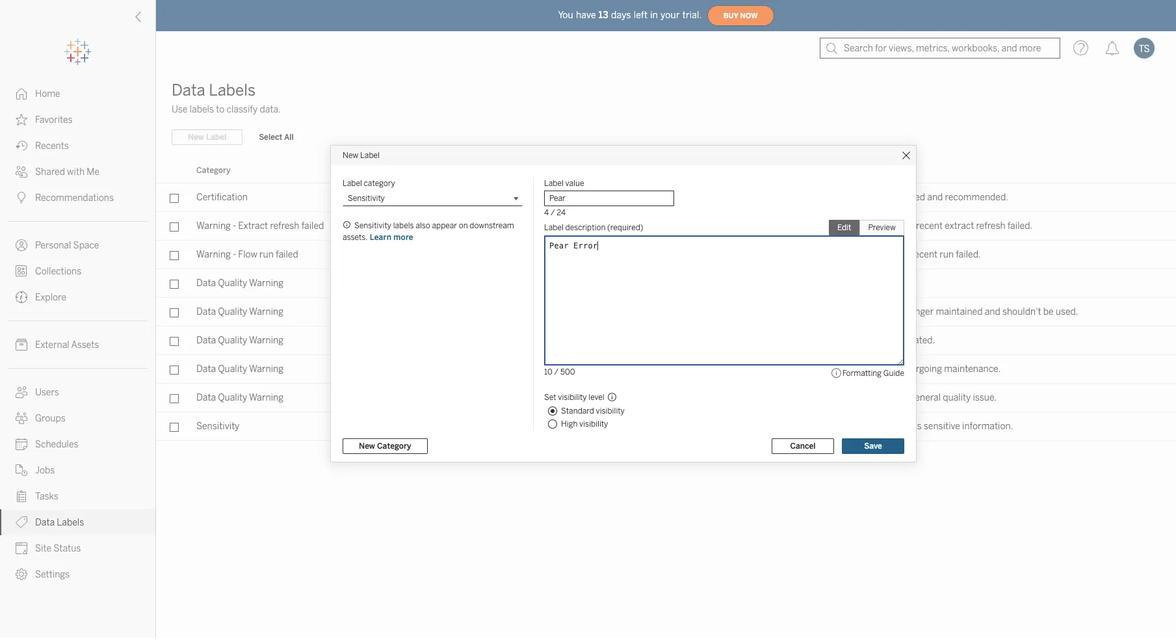 Task type: vqa. For each thing, say whether or not it's contained in the screenshot.
4
yes



Task type: locate. For each thing, give the bounding box(es) containing it.
run
[[260, 249, 274, 260], [940, 249, 954, 260]]

this asset is trusted and recommended.
[[842, 192, 1009, 203]]

asset left no
[[862, 306, 884, 317]]

2 row from the top
[[156, 212, 1177, 241]]

label left value
[[544, 179, 564, 188]]

appear
[[432, 221, 457, 230]]

2 asset from the top
[[862, 306, 884, 317]]

label
[[206, 133, 226, 142], [360, 151, 380, 160], [343, 179, 362, 188], [544, 179, 564, 188], [544, 223, 564, 232]]

5 row from the top
[[156, 327, 1177, 355]]

new for cancel
[[359, 442, 375, 451]]

used.
[[1056, 306, 1079, 317]]

this up edit
[[842, 192, 860, 203]]

row group
[[156, 183, 1177, 441]]

site status
[[35, 543, 81, 554]]

new category button
[[343, 438, 428, 454]]

warning - extract refresh failed
[[196, 220, 324, 232]]

6 asset from the top
[[862, 421, 884, 432]]

4 quality from the top
[[218, 364, 247, 375]]

asset for no
[[862, 306, 884, 317]]

recents
[[35, 140, 69, 152]]

new label inside button
[[188, 133, 226, 142]]

is left outdated.
[[886, 335, 893, 346]]

2 vertical spatial standard
[[561, 407, 594, 416]]

1 vertical spatial /
[[555, 367, 559, 377]]

personal space
[[35, 240, 99, 251]]

3 row from the top
[[156, 241, 1177, 269]]

failed. down extract
[[956, 249, 981, 260]]

data labels
[[35, 517, 84, 528]]

this for this flow's most recent run failed.
[[842, 249, 860, 260]]

and right trusted
[[928, 192, 943, 203]]

new for select all
[[188, 133, 204, 142]]

shouldn't
[[1003, 306, 1042, 317]]

2 vertical spatial new
[[359, 442, 375, 451]]

space
[[73, 240, 99, 251]]

asset up asset's
[[862, 192, 884, 203]]

new label inside dialog
[[343, 151, 380, 160]]

select
[[259, 133, 282, 142]]

is left trusted
[[886, 192, 893, 203]]

data quality warning
[[196, 278, 284, 289], [196, 306, 284, 317], [196, 335, 284, 346], [196, 364, 284, 375], [196, 392, 284, 403]]

1 vertical spatial labels
[[393, 221, 414, 230]]

main navigation. press the up and down arrow keys to access links. element
[[0, 81, 155, 587]]

asset for a
[[862, 392, 884, 403]]

collections link
[[0, 258, 155, 284]]

quality
[[218, 278, 247, 289], [218, 306, 247, 317], [218, 335, 247, 346], [218, 364, 247, 375], [218, 392, 247, 403]]

3 this from the top
[[842, 249, 860, 260]]

jobs link
[[0, 457, 155, 483]]

1 vertical spatial sensitivity
[[354, 221, 392, 230]]

labels for data labels use labels to classify data.
[[209, 81, 256, 100]]

new label up 'label category'
[[343, 151, 380, 160]]

labels left to
[[190, 104, 214, 115]]

learn more
[[370, 233, 414, 242]]

1 is from the top
[[886, 192, 893, 203]]

1 - from the top
[[233, 220, 236, 232]]

this left asset's
[[842, 220, 860, 232]]

1 vertical spatial new
[[343, 151, 359, 160]]

data quality warning for this asset has a general quality issue.
[[196, 392, 284, 403]]

edit
[[838, 223, 852, 232]]

description
[[566, 223, 606, 232]]

jobs
[[35, 465, 55, 476]]

labels up status
[[57, 517, 84, 528]]

3 data quality warning from the top
[[196, 335, 284, 346]]

a
[[903, 392, 908, 403]]

row containing warning - flow run failed
[[156, 241, 1177, 269]]

- left 'flow'
[[233, 249, 236, 260]]

0 vertical spatial labels
[[190, 104, 214, 115]]

2 is from the top
[[886, 306, 893, 317]]

be
[[1044, 306, 1054, 317]]

data for 4th "row" from the bottom of the row group containing certification
[[196, 335, 216, 346]]

5 quality from the top
[[218, 392, 247, 403]]

favorites
[[35, 114, 73, 126]]

this up save button
[[842, 421, 860, 432]]

save
[[865, 442, 882, 451]]

users
[[35, 387, 59, 398]]

24
[[557, 208, 566, 217]]

shared with me
[[35, 167, 100, 178]]

0 vertical spatial sensitivity
[[348, 194, 385, 203]]

2 this from the top
[[842, 220, 860, 232]]

this left guide
[[842, 364, 860, 375]]

0 vertical spatial labels
[[209, 81, 256, 100]]

downstream
[[470, 221, 514, 230]]

2 quality from the top
[[218, 306, 247, 317]]

1 vertical spatial and
[[985, 306, 1001, 317]]

is for undergoing
[[886, 364, 893, 375]]

0 horizontal spatial labels
[[57, 517, 84, 528]]

2 vertical spatial visibility
[[580, 420, 608, 429]]

visibility for standard
[[596, 407, 625, 416]]

visibility down level
[[596, 407, 625, 416]]

explore link
[[0, 284, 155, 310]]

asset
[[862, 192, 884, 203], [862, 306, 884, 317], [862, 335, 884, 346], [862, 364, 884, 375], [862, 392, 884, 403], [862, 421, 884, 432]]

status
[[53, 543, 81, 554]]

label down to
[[206, 133, 226, 142]]

grid
[[156, 159, 1177, 638]]

3 quality from the top
[[218, 335, 247, 346]]

1 this from the top
[[842, 192, 860, 203]]

row containing sensitivity
[[156, 412, 1177, 441]]

0 horizontal spatial labels
[[190, 104, 214, 115]]

is right formatting in the right bottom of the page
[[886, 364, 893, 375]]

1 vertical spatial most
[[888, 249, 909, 260]]

standard up data quality warning row
[[685, 249, 723, 260]]

this for this asset's most recent extract refresh failed.
[[842, 220, 860, 232]]

1 horizontal spatial new label
[[343, 151, 380, 160]]

1 horizontal spatial run
[[940, 249, 954, 260]]

recent down this asset is trusted and recommended.
[[917, 220, 943, 232]]

warning
[[196, 220, 231, 232], [196, 249, 231, 260], [249, 278, 284, 289], [249, 306, 284, 317], [249, 335, 284, 346], [249, 364, 284, 375], [249, 392, 284, 403]]

guide
[[884, 369, 905, 378]]

label for label description (required)
[[544, 223, 564, 232]]

personal space link
[[0, 232, 155, 258]]

quality for this asset has a general quality issue.
[[218, 392, 247, 403]]

1 vertical spatial -
[[233, 249, 236, 260]]

shared
[[35, 167, 65, 178]]

run down this asset's most recent extract refresh failed.
[[940, 249, 954, 260]]

1 vertical spatial standard
[[685, 364, 723, 375]]

1 vertical spatial recent
[[911, 249, 938, 260]]

cancel button
[[772, 438, 835, 454]]

1 row from the top
[[156, 183, 1177, 212]]

(required)
[[608, 223, 644, 232]]

grid containing certification
[[156, 159, 1177, 638]]

1 vertical spatial visibility
[[596, 407, 625, 416]]

has
[[886, 392, 901, 403]]

to
[[216, 104, 225, 115]]

set visibility level option group
[[544, 390, 905, 431]]

data for second "row" from the bottom of the row group containing certification
[[196, 392, 216, 403]]

2 data quality warning from the top
[[196, 306, 284, 317]]

shared with me link
[[0, 159, 155, 185]]

0 horizontal spatial failed.
[[956, 249, 981, 260]]

this up this asset is outdated.
[[842, 306, 860, 317]]

asset for sensitive
[[862, 421, 884, 432]]

data inside row
[[196, 278, 216, 289]]

new
[[188, 133, 204, 142], [343, 151, 359, 160], [359, 442, 375, 451]]

recent down this asset's most recent extract refresh failed.
[[911, 249, 938, 260]]

labels up more
[[393, 221, 414, 230]]

0 vertical spatial recent
[[917, 220, 943, 232]]

refresh right "on"
[[476, 220, 503, 229]]

0 vertical spatial and
[[928, 192, 943, 203]]

data inside data labels use labels to classify data.
[[172, 81, 205, 100]]

refresh right extract
[[977, 220, 1006, 232]]

this down formatting in the right bottom of the page
[[842, 392, 860, 403]]

1 horizontal spatial labels
[[209, 81, 256, 100]]

labels inside data labels use labels to classify data.
[[209, 81, 256, 100]]

category
[[364, 179, 395, 188]]

buy now button
[[707, 5, 774, 26]]

site
[[35, 543, 51, 554]]

sensitivity
[[348, 194, 385, 203], [354, 221, 392, 230], [196, 421, 240, 432]]

cancel
[[791, 442, 816, 451]]

information image
[[831, 367, 843, 379]]

1 horizontal spatial and
[[985, 306, 1001, 317]]

quality inside row
[[218, 278, 247, 289]]

- down the certification
[[233, 220, 236, 232]]

standard down set visibility level
[[561, 407, 594, 416]]

row
[[156, 183, 1177, 212], [156, 212, 1177, 241], [156, 241, 1177, 269], [156, 298, 1177, 327], [156, 327, 1177, 355], [156, 355, 1177, 384], [156, 384, 1177, 412], [156, 412, 1177, 441]]

label left category
[[343, 179, 362, 188]]

standard up set visibility level option group
[[685, 364, 723, 375]]

schedules link
[[0, 431, 155, 457]]

new inside popup button
[[359, 442, 375, 451]]

1 horizontal spatial failed.
[[1008, 220, 1033, 232]]

data quality warning for this asset is no longer maintained and shouldn't be used.
[[196, 306, 284, 317]]

refresh
[[476, 220, 503, 229], [270, 220, 300, 232], [977, 220, 1006, 232]]

failed.
[[1008, 220, 1033, 232], [956, 249, 981, 260]]

2 - from the top
[[233, 249, 236, 260]]

1 horizontal spatial failed
[[302, 220, 324, 232]]

also
[[416, 221, 430, 230]]

1 horizontal spatial refresh
[[476, 220, 503, 229]]

buy now
[[724, 11, 758, 20]]

visibility right high
[[580, 420, 608, 429]]

new label down to
[[188, 133, 226, 142]]

5 data quality warning from the top
[[196, 392, 284, 403]]

warning inside row
[[249, 278, 284, 289]]

0 vertical spatial /
[[551, 208, 555, 217]]

labels
[[190, 104, 214, 115], [393, 221, 414, 230]]

-
[[233, 220, 236, 232], [233, 249, 236, 260]]

0 vertical spatial -
[[233, 220, 236, 232]]

asset down this asset is outdated.
[[862, 364, 884, 375]]

8 row from the top
[[156, 412, 1177, 441]]

1 quality from the top
[[218, 278, 247, 289]]

this left the 'flow's'
[[842, 249, 860, 260]]

custom label dialog info tooltip image
[[343, 220, 352, 230]]

this asset has a general quality issue.
[[842, 392, 997, 403]]

new label
[[188, 133, 226, 142], [343, 151, 380, 160]]

data inside main navigation. press the up and down arrow keys to access links. element
[[35, 517, 55, 528]]

2 vertical spatial sensitivity
[[196, 421, 240, 432]]

visibility
[[558, 393, 587, 402], [596, 407, 625, 416], [580, 420, 608, 429]]

Label value text field
[[544, 191, 674, 206]]

most
[[893, 220, 914, 232], [888, 249, 909, 260]]

2 horizontal spatial new
[[359, 442, 375, 451]]

1 vertical spatial labels
[[57, 517, 84, 528]]

maintained
[[936, 306, 983, 317]]

4 this from the top
[[842, 306, 860, 317]]

500
[[561, 367, 575, 377]]

visibility right set
[[558, 393, 587, 402]]

data for sixth "row" from the top of the row group containing certification
[[196, 364, 216, 375]]

label down 4 / 24
[[544, 223, 564, 232]]

new inside button
[[188, 133, 204, 142]]

formatting
[[843, 369, 882, 378]]

asset up save
[[862, 421, 884, 432]]

asset left has
[[862, 392, 884, 403]]

6 this from the top
[[842, 364, 860, 375]]

/ right the 10
[[555, 367, 559, 377]]

more
[[394, 233, 414, 242]]

0 vertical spatial category
[[196, 166, 231, 175]]

standard
[[685, 249, 723, 260], [685, 364, 723, 375], [561, 407, 594, 416]]

1 vertical spatial category
[[377, 442, 411, 451]]

failed. down recommended.
[[1008, 220, 1033, 232]]

labels up classify
[[209, 81, 256, 100]]

schedules
[[35, 439, 78, 450]]

5 this from the top
[[842, 335, 860, 346]]

row containing certification
[[156, 183, 1177, 212]]

run right 'flow'
[[260, 249, 274, 260]]

0 vertical spatial standard
[[685, 249, 723, 260]]

1 horizontal spatial category
[[377, 442, 411, 451]]

8 this from the top
[[842, 421, 860, 432]]

standard inside standard visibility high visibility
[[561, 407, 594, 416]]

0 vertical spatial new
[[188, 133, 204, 142]]

tasks
[[35, 491, 58, 502]]

7 this from the top
[[842, 392, 860, 403]]

asset up formatting guide
[[862, 335, 884, 346]]

1 vertical spatial new label
[[343, 151, 380, 160]]

5 asset from the top
[[862, 392, 884, 403]]

label for label category
[[343, 179, 362, 188]]

1 asset from the top
[[862, 192, 884, 203]]

label for label value
[[544, 179, 564, 188]]

3 asset from the top
[[862, 335, 884, 346]]

most right the 'flow's'
[[888, 249, 909, 260]]

10
[[544, 367, 553, 377]]

most right asset's
[[893, 220, 914, 232]]

quality for this asset is outdated.
[[218, 335, 247, 346]]

category
[[196, 166, 231, 175], [377, 442, 411, 451]]

0 horizontal spatial refresh
[[270, 220, 300, 232]]

3 is from the top
[[886, 335, 893, 346]]

this up formatting in the right bottom of the page
[[842, 335, 860, 346]]

labels inside sensitivity labels also appear on downstream assets.
[[393, 221, 414, 230]]

labels
[[209, 81, 256, 100], [57, 517, 84, 528]]

labels for data labels
[[57, 517, 84, 528]]

/ right 4
[[551, 208, 555, 217]]

1 horizontal spatial labels
[[393, 221, 414, 230]]

0 vertical spatial visibility
[[558, 393, 587, 402]]

0 horizontal spatial new label
[[188, 133, 226, 142]]

0 vertical spatial most
[[893, 220, 914, 232]]

is left no
[[886, 306, 893, 317]]

0 horizontal spatial new
[[188, 133, 204, 142]]

0 vertical spatial new label
[[188, 133, 226, 142]]

new category
[[359, 442, 411, 451]]

sensitivity inside popup button
[[348, 194, 385, 203]]

0 horizontal spatial run
[[260, 249, 274, 260]]

1 data quality warning from the top
[[196, 278, 284, 289]]

13
[[599, 9, 609, 20]]

labels inside main navigation. press the up and down arrow keys to access links. element
[[57, 517, 84, 528]]

maintenance.
[[945, 364, 1001, 375]]

4 asset from the top
[[862, 364, 884, 375]]

groups link
[[0, 405, 155, 431]]

refresh up warning - flow run failed
[[270, 220, 300, 232]]

in
[[651, 9, 658, 20]]

0 vertical spatial failed.
[[1008, 220, 1033, 232]]

1 vertical spatial failed.
[[956, 249, 981, 260]]

4 is from the top
[[886, 364, 893, 375]]

recommended.
[[945, 192, 1009, 203]]

and left the "shouldn't"
[[985, 306, 1001, 317]]

your
[[661, 9, 680, 20]]

0 horizontal spatial failed
[[276, 249, 298, 260]]



Task type: describe. For each thing, give the bounding box(es) containing it.
data quality warning for this asset is outdated.
[[196, 335, 284, 346]]

asset for outdated.
[[862, 335, 884, 346]]

tasks link
[[0, 483, 155, 509]]

with
[[67, 167, 85, 178]]

favorites link
[[0, 107, 155, 133]]

label inside button
[[206, 133, 226, 142]]

/ for 10
[[555, 367, 559, 377]]

left
[[634, 9, 648, 20]]

preview
[[869, 223, 896, 232]]

label description (required)
[[544, 223, 644, 232]]

select all
[[259, 133, 294, 142]]

1 horizontal spatial new
[[343, 151, 359, 160]]

0 horizontal spatial category
[[196, 166, 231, 175]]

category inside popup button
[[377, 442, 411, 451]]

Label description (required) text field
[[544, 235, 905, 366]]

contains
[[886, 421, 922, 432]]

quality for this asset is no longer maintained and shouldn't be used.
[[218, 306, 247, 317]]

learn more link
[[369, 232, 414, 243]]

outdated.
[[895, 335, 936, 346]]

settings
[[35, 569, 70, 580]]

learn
[[370, 233, 392, 242]]

recent for run
[[911, 249, 938, 260]]

data for data quality warning row
[[196, 278, 216, 289]]

data for 4th "row"
[[196, 306, 216, 317]]

most for flow's
[[888, 249, 909, 260]]

this for this asset contains sensitive information.
[[842, 421, 860, 432]]

row group containing certification
[[156, 183, 1177, 441]]

undergoing
[[895, 364, 943, 375]]

sensitivity inside sensitivity labels also appear on downstream assets.
[[354, 221, 392, 230]]

users link
[[0, 379, 155, 405]]

- for flow
[[233, 249, 236, 260]]

this for this asset is trusted and recommended.
[[842, 192, 860, 203]]

recommendations
[[35, 193, 114, 204]]

recent for extract
[[917, 220, 943, 232]]

warning - flow run failed
[[196, 249, 298, 260]]

personal
[[35, 240, 71, 251]]

select all button
[[251, 129, 302, 145]]

this asset's most recent extract refresh failed.
[[842, 220, 1033, 232]]

now
[[741, 11, 758, 20]]

0 horizontal spatial and
[[928, 192, 943, 203]]

is for no
[[886, 306, 893, 317]]

row containing warning - extract refresh failed
[[156, 212, 1177, 241]]

2 run from the left
[[940, 249, 954, 260]]

4 row from the top
[[156, 298, 1177, 327]]

external assets
[[35, 340, 99, 351]]

this asset is no longer maintained and shouldn't be used.
[[842, 306, 1079, 317]]

general
[[910, 392, 941, 403]]

0 horizontal spatial extract
[[238, 220, 268, 232]]

set
[[544, 393, 557, 402]]

sensitivity button
[[343, 191, 523, 206]]

data labels link
[[0, 509, 155, 535]]

me
[[87, 167, 100, 178]]

information.
[[963, 421, 1014, 432]]

issue.
[[973, 392, 997, 403]]

sensitive
[[924, 421, 961, 432]]

editor mode option group
[[829, 220, 905, 235]]

failed for warning - flow run failed
[[276, 249, 298, 260]]

sensitivity inside "row"
[[196, 421, 240, 432]]

6 row from the top
[[156, 355, 1177, 384]]

1 horizontal spatial extract
[[447, 220, 474, 229]]

this for this asset is undergoing maintenance.
[[842, 364, 860, 375]]

have
[[576, 9, 596, 20]]

save button
[[842, 438, 905, 454]]

this for this asset has a general quality issue.
[[842, 392, 860, 403]]

data quality warning row
[[156, 269, 1177, 298]]

all
[[284, 133, 294, 142]]

this for this asset is outdated.
[[842, 335, 860, 346]]

external assets link
[[0, 332, 155, 358]]

you have 13 days left in your trial.
[[558, 9, 702, 20]]

settings link
[[0, 561, 155, 587]]

4 data quality warning from the top
[[196, 364, 284, 375]]

asset for undergoing
[[862, 364, 884, 375]]

labels inside data labels use labels to classify data.
[[190, 104, 214, 115]]

quality
[[943, 392, 971, 403]]

asset's
[[862, 220, 891, 232]]

groups
[[35, 413, 66, 424]]

data for data labels link
[[35, 517, 55, 528]]

this for this asset is no longer maintained and shouldn't be used.
[[842, 306, 860, 317]]

label category
[[343, 179, 395, 188]]

data quality warning inside row
[[196, 278, 284, 289]]

certification
[[196, 192, 248, 203]]

extract
[[945, 220, 975, 232]]

new label dialog
[[331, 146, 916, 462]]

navigation panel element
[[0, 39, 155, 587]]

assets.
[[343, 233, 368, 242]]

10 / 500
[[544, 367, 575, 377]]

7 row from the top
[[156, 384, 1177, 412]]

this asset is undergoing maintenance.
[[842, 364, 1001, 375]]

2 horizontal spatial refresh
[[977, 220, 1006, 232]]

days
[[611, 9, 631, 20]]

most for asset's
[[893, 220, 914, 232]]

trial.
[[683, 9, 702, 20]]

classify
[[227, 104, 258, 115]]

this flow's most recent run failed.
[[842, 249, 981, 260]]

set visibility level
[[544, 393, 605, 402]]

site status link
[[0, 535, 155, 561]]

this asset is outdated.
[[842, 335, 936, 346]]

- for extract
[[233, 220, 236, 232]]

visibility for set
[[558, 393, 587, 402]]

is for trusted
[[886, 192, 893, 203]]

extract refresh failed
[[447, 220, 525, 229]]

1 run from the left
[[260, 249, 274, 260]]

4
[[544, 208, 549, 217]]

sensitivity labels also appear on downstream assets.
[[343, 221, 514, 242]]

this asset contains sensitive information.
[[842, 421, 1014, 432]]

buy
[[724, 11, 739, 20]]

home link
[[0, 81, 155, 107]]

level
[[589, 393, 605, 402]]

high
[[561, 420, 578, 429]]

2 horizontal spatial failed
[[505, 220, 525, 229]]

flow
[[238, 249, 258, 260]]

is for outdated.
[[886, 335, 893, 346]]

new label button
[[172, 129, 243, 145]]

label value
[[544, 179, 584, 188]]

recents link
[[0, 133, 155, 159]]

4 / 24
[[544, 208, 566, 217]]

label up 'label category'
[[360, 151, 380, 160]]

use
[[172, 104, 188, 115]]

/ for 4
[[551, 208, 555, 217]]

failed for warning - extract refresh failed
[[302, 220, 324, 232]]

no
[[895, 306, 906, 317]]

asset for trusted
[[862, 192, 884, 203]]



